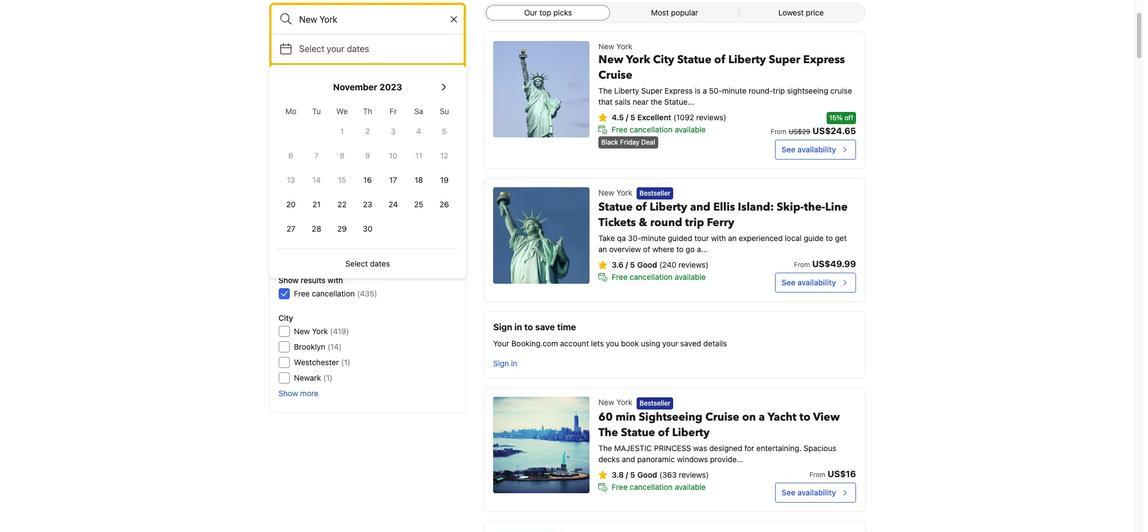 Task type: locate. For each thing, give the bounding box(es) containing it.
0 vertical spatial trip
[[773, 86, 786, 95]]

statue up is
[[678, 52, 712, 67]]

tour
[[695, 234, 709, 243]]

1 horizontal spatial minute
[[723, 86, 747, 95]]

your
[[327, 44, 345, 54], [663, 339, 679, 348]]

in for sign in to save time
[[515, 322, 523, 332]]

city up the
[[653, 52, 675, 67]]

0 vertical spatial show
[[279, 276, 299, 285]]

to left get
[[826, 234, 833, 243]]

1 vertical spatial and
[[622, 454, 636, 464]]

show more button
[[279, 388, 319, 399]]

0 horizontal spatial trip
[[686, 215, 705, 230]]

your booking.com account lets you book using your saved details
[[494, 339, 728, 348]]

city down show results with
[[279, 313, 294, 323]]

2 show from the top
[[279, 389, 299, 398]]

& right nature
[[321, 174, 326, 183]]

& up 30-
[[639, 215, 648, 230]]

bestseller up "round" in the right of the page
[[640, 189, 671, 198]]

for
[[745, 443, 755, 453]]

free cancellation available for cruise
[[612, 125, 706, 134]]

15
[[338, 175, 346, 185]]

free down 3.6
[[612, 272, 628, 282]]

statue inside new york new york city statue of liberty super express cruise the liberty super express is a 50-minute round-trip sightseeing cruise that sails near the statue...
[[678, 52, 712, 67]]

most popular
[[651, 8, 699, 17]]

your right using on the right
[[663, 339, 679, 348]]

2 bestseller from the top
[[640, 399, 671, 407]]

2 vertical spatial statue
[[621, 425, 656, 440]]

17 November 2023 checkbox
[[381, 169, 406, 191]]

/ right 3.6
[[626, 260, 629, 270]]

2 good from the top
[[638, 470, 658, 479]]

25
[[414, 200, 424, 209]]

see availability
[[782, 145, 837, 154], [782, 278, 837, 287], [782, 488, 837, 497]]

3
[[391, 126, 396, 136]]

0 vertical spatial the
[[599, 86, 613, 95]]

available for ferry
[[675, 272, 706, 282]]

2 vertical spatial the
[[599, 443, 613, 453]]

provide...
[[711, 454, 744, 464]]

0 vertical spatial and
[[691, 200, 711, 215]]

13
[[287, 175, 295, 185]]

18 November 2023 checkbox
[[406, 169, 432, 191]]

5 for new york city statue of liberty super express cruise
[[631, 113, 636, 122]]

show for show more
[[279, 389, 299, 398]]

sa
[[415, 106, 424, 116]]

4 November 2023 checkbox
[[406, 120, 432, 142]]

sign for sign in
[[494, 359, 509, 368]]

1 horizontal spatial your
[[663, 339, 679, 348]]

2 vertical spatial see
[[782, 488, 796, 497]]

trip up "tour"
[[686, 215, 705, 230]]

to left save
[[525, 322, 533, 332]]

0 vertical spatial an
[[729, 234, 737, 243]]

minute
[[723, 86, 747, 95], [642, 234, 666, 243]]

1 vertical spatial see availability
[[782, 278, 837, 287]]

0 horizontal spatial express
[[665, 86, 693, 95]]

0 vertical spatial cruise
[[599, 68, 633, 83]]

1 free cancellation available from the top
[[612, 125, 706, 134]]

dates down 30 november 2023 'option'
[[370, 259, 390, 268]]

statue up majestic
[[621, 425, 656, 440]]

newark (1)
[[294, 373, 333, 383]]

7 November 2023 checkbox
[[304, 145, 330, 167]]

1 vertical spatial statue
[[599, 200, 633, 215]]

a right "on"
[[759, 410, 766, 425]]

2 available from the top
[[675, 272, 706, 282]]

0 vertical spatial (1)
[[342, 358, 351, 367]]

free cancellation available for &
[[612, 272, 706, 282]]

1 vertical spatial available
[[675, 272, 706, 282]]

0 vertical spatial city
[[653, 52, 675, 67]]

3.6 / 5 good (240 reviews)
[[612, 260, 709, 270]]

0 vertical spatial select
[[299, 44, 325, 54]]

2 / from the top
[[626, 260, 629, 270]]

grid
[[278, 100, 457, 240]]

2 vertical spatial available
[[675, 482, 706, 492]]

5 right 3.8
[[631, 470, 636, 479]]

show inside button
[[279, 389, 299, 398]]

1 vertical spatial sign
[[494, 359, 509, 368]]

the inside new york new york city statue of liberty super express cruise the liberty super express is a 50-minute round-trip sightseeing cruise that sails near the statue...
[[599, 86, 613, 95]]

with down ferry
[[711, 234, 726, 243]]

&
[[321, 174, 326, 183], [347, 205, 352, 214], [639, 215, 648, 230], [315, 220, 320, 230], [350, 251, 355, 261]]

10
[[389, 151, 398, 160]]

0 vertical spatial new york
[[599, 188, 633, 197]]

availability down us$29
[[798, 145, 837, 154]]

(435) left 8
[[316, 158, 337, 167]]

where
[[653, 245, 675, 254]]

15 November 2023 checkbox
[[330, 169, 355, 191]]

from left us$29
[[771, 128, 787, 136]]

0 vertical spatial see
[[782, 145, 796, 154]]

1 availability from the top
[[798, 145, 837, 154]]

0 vertical spatial express
[[804, 52, 846, 67]]

see
[[782, 145, 796, 154], [782, 278, 796, 287], [782, 488, 796, 497]]

1 vertical spatial free cancellation available
[[612, 272, 706, 282]]

show
[[279, 276, 299, 285], [279, 389, 299, 398]]

0 horizontal spatial an
[[599, 245, 608, 254]]

cruise
[[831, 86, 853, 95]]

0 vertical spatial in
[[515, 322, 523, 332]]

free cancellation available down 'excellent'
[[612, 125, 706, 134]]

available down (363
[[675, 482, 706, 492]]

cruise left "on"
[[706, 410, 740, 425]]

reviews) down go
[[679, 260, 709, 270]]

2 vertical spatial availability
[[798, 488, 837, 497]]

1 vertical spatial minute
[[642, 234, 666, 243]]

select
[[299, 44, 325, 54], [346, 259, 368, 268]]

(419)
[[331, 327, 350, 336]]

1 horizontal spatial an
[[729, 234, 737, 243]]

2 vertical spatial reviews)
[[679, 470, 709, 479]]

and down majestic
[[622, 454, 636, 464]]

cruise up sails
[[599, 68, 633, 83]]

& left drink
[[315, 220, 320, 230]]

/ right 4.5
[[626, 113, 629, 122]]

reviews) down windows
[[679, 470, 709, 479]]

& for (288)
[[321, 174, 326, 183]]

1 see availability from the top
[[782, 145, 837, 154]]

3 availability from the top
[[798, 488, 837, 497]]

1 horizontal spatial select
[[346, 259, 368, 268]]

0 horizontal spatial cruise
[[599, 68, 633, 83]]

from us$49.99
[[795, 259, 857, 269]]

trip left sightseeing
[[773, 86, 786, 95]]

the-
[[805, 200, 826, 215]]

0 horizontal spatial with
[[328, 276, 344, 285]]

3.6
[[612, 260, 624, 270]]

0 horizontal spatial (435)
[[316, 158, 337, 167]]

overview
[[610, 245, 641, 254]]

from for skip-
[[795, 261, 811, 269]]

0 vertical spatial available
[[675, 125, 706, 134]]

3.8
[[612, 470, 624, 479]]

60 min sightseeing cruise on a yacht to view the statue of liberty image
[[494, 397, 590, 494]]

29
[[338, 224, 347, 233]]

a right is
[[703, 86, 707, 95]]

(14)
[[328, 342, 342, 352]]

good for statue
[[638, 470, 658, 479]]

(1) for newark (1)
[[324, 373, 333, 383]]

1 new york from the top
[[599, 188, 633, 197]]

entertainment & tickets (136)
[[294, 205, 399, 214]]

1 horizontal spatial with
[[711, 234, 726, 243]]

14 November 2023 checkbox
[[304, 169, 330, 191]]

cancellation for statue of liberty and ellis island: skip-the-line tickets & round trip ferry
[[630, 272, 673, 282]]

1 vertical spatial /
[[626, 260, 629, 270]]

cancellation down 'excellent'
[[630, 125, 673, 134]]

good down panoramic
[[638, 470, 658, 479]]

mo
[[286, 106, 297, 116]]

in for sign in
[[511, 359, 518, 368]]

see availability down from us$49.99
[[782, 278, 837, 287]]

1 vertical spatial bestseller
[[640, 399, 671, 407]]

1 vertical spatial see
[[782, 278, 796, 287]]

in
[[515, 322, 523, 332], [511, 359, 518, 368]]

food
[[294, 220, 312, 230]]

see availability for statue of liberty and ellis island: skip-the-line tickets & round trip ferry
[[782, 278, 837, 287]]

liberty up "round" in the right of the page
[[650, 200, 688, 215]]

0 horizontal spatial (1)
[[324, 373, 333, 383]]

cancellation down 3.8 / 5 good (363 reviews)
[[630, 482, 673, 492]]

1 show from the top
[[279, 276, 299, 285]]

new york up tickets
[[599, 188, 633, 197]]

reviews) for super
[[697, 113, 727, 122]]

dates
[[347, 44, 369, 54], [370, 259, 390, 268]]

super up sightseeing
[[769, 52, 801, 67]]

to left view
[[800, 410, 811, 425]]

see for the-
[[782, 278, 796, 287]]

1 see from the top
[[782, 145, 796, 154]]

0 vertical spatial free cancellation available
[[612, 125, 706, 134]]

5 right 4.5
[[631, 113, 636, 122]]

reviews) for ferry
[[679, 260, 709, 270]]

to inside the 60 min sightseeing cruise on a yacht to view the statue of liberty the majestic princess was designed for entertaining. spacious decks and panoramic windows provide...
[[800, 410, 811, 425]]

see availability down us$29
[[782, 145, 837, 154]]

dates down where are you going? search field
[[347, 44, 369, 54]]

1 sign from the top
[[494, 322, 513, 332]]

liberty inside statue of liberty and ellis island: skip-the-line tickets & round trip ferry take qa 30-minute guided tour with an experienced local guide to get an overview of where to go a...
[[650, 200, 688, 215]]

available down (1092 at the right
[[675, 125, 706, 134]]

to left go
[[677, 245, 684, 254]]

in up booking.com
[[515, 322, 523, 332]]

5 inside 5 checkbox
[[442, 126, 447, 136]]

0 vertical spatial a
[[703, 86, 707, 95]]

a
[[703, 86, 707, 95], [759, 410, 766, 425]]

3 / from the top
[[626, 470, 629, 479]]

from for yacht
[[810, 471, 826, 479]]

2 availability from the top
[[798, 278, 837, 287]]

0 vertical spatial with
[[711, 234, 726, 243]]

of up "50-"
[[715, 52, 726, 67]]

0 vertical spatial from
[[771, 128, 787, 136]]

1 available from the top
[[675, 125, 706, 134]]

and left ellis
[[691, 200, 711, 215]]

5 right 3.6
[[630, 260, 635, 270]]

free down show results with
[[294, 289, 310, 298]]

0 vertical spatial reviews)
[[697, 113, 727, 122]]

15%
[[830, 114, 843, 122]]

3 see from the top
[[782, 488, 796, 497]]

2 new york from the top
[[599, 398, 633, 407]]

(1)
[[342, 358, 351, 367], [324, 373, 333, 383]]

tickets
[[354, 205, 378, 214]]

0 horizontal spatial dates
[[347, 44, 369, 54]]

off
[[845, 114, 854, 122]]

26 November 2023 checkbox
[[432, 194, 457, 216]]

price
[[806, 8, 824, 17]]

lets
[[591, 339, 604, 348]]

1 vertical spatial in
[[511, 359, 518, 368]]

available for super
[[675, 125, 706, 134]]

your up november at the top left of the page
[[327, 44, 345, 54]]

(435) down select dates
[[358, 289, 378, 298]]

0 horizontal spatial and
[[622, 454, 636, 464]]

reviews) down "50-"
[[697, 113, 727, 122]]

2 sign from the top
[[494, 359, 509, 368]]

from inside from us$16
[[810, 471, 826, 479]]

2 vertical spatial see availability
[[782, 488, 837, 497]]

1 vertical spatial trip
[[686, 215, 705, 230]]

1 horizontal spatial (1)
[[342, 358, 351, 367]]

go
[[686, 245, 695, 254]]

with up free cancellation (435)
[[328, 276, 344, 285]]

0 vertical spatial /
[[626, 113, 629, 122]]

availability
[[798, 145, 837, 154], [798, 278, 837, 287], [798, 488, 837, 497]]

from down local
[[795, 261, 811, 269]]

0 vertical spatial good
[[638, 260, 658, 270]]

from left us$16
[[810, 471, 826, 479]]

get
[[836, 234, 847, 243]]

of inside the 60 min sightseeing cruise on a yacht to view the statue of liberty the majestic princess was designed for entertaining. spacious decks and panoramic windows provide...
[[658, 425, 670, 440]]

& inside statue of liberty and ellis island: skip-the-line tickets & round trip ferry take qa 30-minute guided tour with an experienced local guide to get an overview of where to go a...
[[639, 215, 648, 230]]

/
[[626, 113, 629, 122], [626, 260, 629, 270], [626, 470, 629, 479]]

cruise inside the 60 min sightseeing cruise on a yacht to view the statue of liberty the majestic princess was designed for entertaining. spacious decks and panoramic windows provide...
[[706, 410, 740, 425]]

9 November 2023 checkbox
[[355, 145, 381, 167]]

0 vertical spatial minute
[[723, 86, 747, 95]]

1 vertical spatial (435)
[[358, 289, 378, 298]]

new york for statue
[[599, 188, 633, 197]]

1 bestseller from the top
[[640, 189, 671, 198]]

10 November 2023 checkbox
[[381, 145, 406, 167]]

of up tickets
[[636, 200, 647, 215]]

good left (240
[[638, 260, 658, 270]]

free cancellation (435)
[[294, 289, 378, 298]]

the down 60
[[599, 425, 619, 440]]

picks
[[554, 8, 572, 17]]

new york (419)
[[294, 327, 350, 336]]

0 vertical spatial super
[[769, 52, 801, 67]]

select your dates
[[299, 44, 369, 54]]

1 vertical spatial from
[[795, 261, 811, 269]]

the up the decks
[[599, 443, 613, 453]]

1 vertical spatial good
[[638, 470, 658, 479]]

& for (136)
[[347, 205, 352, 214]]

sign in to save time
[[494, 322, 577, 332]]

minute up where
[[642, 234, 666, 243]]

from inside 15% off from us$29 us$24.65
[[771, 128, 787, 136]]

a inside the 60 min sightseeing cruise on a yacht to view the statue of liberty the majestic princess was designed for entertaining. spacious decks and panoramic windows provide...
[[759, 410, 766, 425]]

3 free cancellation available from the top
[[612, 482, 706, 492]]

0 horizontal spatial city
[[279, 313, 294, 323]]

statue of liberty and ellis island: skip-the-line tickets & round trip ferry image
[[494, 187, 590, 284]]

1 good from the top
[[638, 260, 658, 270]]

(1) for westchester (1)
[[342, 358, 351, 367]]

availability for new york city statue of liberty super express cruise
[[798, 145, 837, 154]]

28 November 2023 checkbox
[[304, 218, 330, 240]]

free cancellation available
[[612, 125, 706, 134], [612, 272, 706, 282], [612, 482, 706, 492]]

1 vertical spatial reviews)
[[679, 260, 709, 270]]

1 horizontal spatial cruise
[[706, 410, 740, 425]]

3 available from the top
[[675, 482, 706, 492]]

1 vertical spatial select
[[346, 259, 368, 268]]

new york up 60
[[599, 398, 633, 407]]

yacht
[[768, 410, 797, 425]]

0 horizontal spatial select
[[299, 44, 325, 54]]

availability for 60 min sightseeing cruise on a yacht to view the statue of liberty
[[798, 488, 837, 497]]

bestseller up sightseeing
[[640, 399, 671, 407]]

availability down from us$16
[[798, 488, 837, 497]]

2 vertical spatial free cancellation available
[[612, 482, 706, 492]]

1 vertical spatial cruise
[[706, 410, 740, 425]]

trip inside new york new york city statue of liberty super express cruise the liberty super express is a 50-minute round-trip sightseeing cruise that sails near the statue...
[[773, 86, 786, 95]]

(363
[[660, 470, 677, 479]]

1 horizontal spatial a
[[759, 410, 766, 425]]

popular
[[671, 8, 699, 17]]

free for new york city statue of liberty super express cruise
[[612, 125, 628, 134]]

1 horizontal spatial (435)
[[358, 289, 378, 298]]

1 horizontal spatial dates
[[370, 259, 390, 268]]

Where are you going? search field
[[272, 5, 464, 34]]

& up (53)
[[347, 205, 352, 214]]

2 free cancellation available from the top
[[612, 272, 706, 282]]

see down us$29
[[782, 145, 796, 154]]

super up the
[[642, 86, 663, 95]]

3 see availability from the top
[[782, 488, 837, 497]]

1 horizontal spatial and
[[691, 200, 711, 215]]

0 vertical spatial dates
[[347, 44, 369, 54]]

1 vertical spatial super
[[642, 86, 663, 95]]

available
[[675, 125, 706, 134], [675, 272, 706, 282], [675, 482, 706, 492]]

sign down your
[[494, 359, 509, 368]]

in down booking.com
[[511, 359, 518, 368]]

an down take
[[599, 245, 608, 254]]

0 vertical spatial see availability
[[782, 145, 837, 154]]

0 vertical spatial your
[[327, 44, 345, 54]]

save
[[536, 322, 555, 332]]

0 vertical spatial sign
[[494, 322, 513, 332]]

(1) down westchester (1)
[[324, 373, 333, 383]]

/ for statue
[[626, 470, 629, 479]]

designed
[[710, 443, 743, 453]]

statue up tickets
[[599, 200, 633, 215]]

ellis
[[714, 200, 736, 215]]

show left results
[[279, 276, 299, 285]]

the up that
[[599, 86, 613, 95]]

1 vertical spatial show
[[279, 389, 299, 398]]

0 horizontal spatial a
[[703, 86, 707, 95]]

free cancellation available down "3.6 / 5 good (240 reviews)"
[[612, 272, 706, 282]]

sign up your
[[494, 322, 513, 332]]

express up sightseeing
[[804, 52, 846, 67]]

18
[[415, 175, 423, 185]]

0 vertical spatial statue
[[678, 52, 712, 67]]

see down from us$49.99
[[782, 278, 796, 287]]

panoramic
[[638, 454, 675, 464]]

you
[[606, 339, 619, 348]]

1 vertical spatial (1)
[[324, 373, 333, 383]]

1 horizontal spatial super
[[769, 52, 801, 67]]

free down 4.5
[[612, 125, 628, 134]]

1 the from the top
[[599, 86, 613, 95]]

0 vertical spatial availability
[[798, 145, 837, 154]]

1 vertical spatial express
[[665, 86, 693, 95]]

6
[[289, 151, 294, 160]]

lowest
[[779, 8, 804, 17]]

2 vertical spatial from
[[810, 471, 826, 479]]

2 vertical spatial /
[[626, 470, 629, 479]]

from inside from us$49.99
[[795, 261, 811, 269]]

minute left 'round-'
[[723, 86, 747, 95]]

see down entertaining.
[[782, 488, 796, 497]]

8 November 2023 checkbox
[[330, 145, 355, 167]]

available down (240
[[675, 272, 706, 282]]

2 see from the top
[[782, 278, 796, 287]]

1 vertical spatial city
[[279, 313, 294, 323]]

liberty up was
[[673, 425, 710, 440]]

1 / from the top
[[626, 113, 629, 122]]

an down ferry
[[729, 234, 737, 243]]

1 vertical spatial new york
[[599, 398, 633, 407]]

5 down clear
[[442, 126, 447, 136]]

more
[[301, 389, 319, 398]]

availability down from us$49.99
[[798, 278, 837, 287]]

free cancellation available down 3.8 / 5 good (363 reviews)
[[612, 482, 706, 492]]

1 horizontal spatial trip
[[773, 86, 786, 95]]

1 horizontal spatial city
[[653, 52, 675, 67]]

free down 3.8
[[612, 482, 628, 492]]

see availability down from us$16
[[782, 488, 837, 497]]

of down sightseeing
[[658, 425, 670, 440]]

(1) down (14)
[[342, 358, 351, 367]]

/ for &
[[626, 260, 629, 270]]

/ right 3.8
[[626, 470, 629, 479]]

ferry
[[707, 215, 735, 230]]

0 vertical spatial bestseller
[[640, 189, 671, 198]]

2 see availability from the top
[[782, 278, 837, 287]]

express up the statue...
[[665, 86, 693, 95]]

show left the more
[[279, 389, 299, 398]]

0 horizontal spatial minute
[[642, 234, 666, 243]]

1 vertical spatial the
[[599, 425, 619, 440]]

1 vertical spatial availability
[[798, 278, 837, 287]]

1 vertical spatial a
[[759, 410, 766, 425]]

(435)
[[316, 158, 337, 167], [358, 289, 378, 298]]

cancellation down "3.6 / 5 good (240 reviews)"
[[630, 272, 673, 282]]

0 horizontal spatial your
[[327, 44, 345, 54]]

city inside new york new york city statue of liberty super express cruise the liberty super express is a 50-minute round-trip sightseeing cruise that sails near the statue...
[[653, 52, 675, 67]]



Task type: vqa. For each thing, say whether or not it's contained in the screenshot.


Task type: describe. For each thing, give the bounding box(es) containing it.
8
[[340, 151, 345, 160]]

sightseeing
[[639, 410, 703, 425]]

th
[[363, 106, 373, 116]]

27 November 2023 checkbox
[[278, 218, 304, 240]]

0 horizontal spatial super
[[642, 86, 663, 95]]

free for statue of liberty and ellis island: skip-the-line tickets & round trip ferry
[[612, 272, 628, 282]]

free for 60 min sightseeing cruise on a yacht to view the statue of liberty
[[612, 482, 628, 492]]

sign in
[[494, 359, 518, 368]]

top
[[540, 8, 552, 17]]

cancellation down results
[[312, 289, 355, 298]]

search
[[354, 74, 382, 84]]

11 November 2023 checkbox
[[406, 145, 432, 167]]

new york new york city statue of liberty super express cruise the liberty super express is a 50-minute round-trip sightseeing cruise that sails near the statue...
[[599, 42, 853, 106]]

21
[[313, 200, 321, 209]]

november
[[333, 82, 378, 92]]

1 vertical spatial an
[[599, 245, 608, 254]]

brooklyn (14)
[[294, 342, 342, 352]]

of left where
[[644, 245, 651, 254]]

see for liberty
[[782, 145, 796, 154]]

12
[[441, 151, 449, 160]]

30
[[363, 224, 373, 233]]

1 vertical spatial your
[[663, 339, 679, 348]]

search button
[[272, 65, 464, 92]]

13 November 2023 checkbox
[[278, 169, 304, 191]]

select for select your dates
[[299, 44, 325, 54]]

drink
[[322, 220, 340, 230]]

select for select dates
[[346, 259, 368, 268]]

cancellation for 60 min sightseeing cruise on a yacht to view the statue of liberty
[[630, 482, 673, 492]]

3 November 2023 checkbox
[[381, 120, 406, 142]]

min
[[616, 410, 636, 425]]

1 horizontal spatial express
[[804, 52, 846, 67]]

black
[[602, 138, 619, 146]]

29 November 2023 checkbox
[[330, 218, 355, 240]]

liberty up 'round-'
[[729, 52, 767, 67]]

excellent
[[638, 113, 672, 122]]

cruise inside new york new york city statue of liberty super express cruise the liberty super express is a 50-minute round-trip sightseeing cruise that sails near the statue...
[[599, 68, 633, 83]]

decks
[[599, 454, 620, 464]]

clear
[[433, 114, 452, 124]]

brooklyn
[[294, 342, 326, 352]]

4.5 / 5 excellent (1092 reviews)
[[612, 113, 727, 122]]

1 November 2023 checkbox
[[330, 120, 355, 142]]

/ for cruise
[[626, 113, 629, 122]]

booking.com
[[512, 339, 558, 348]]

our top picks
[[525, 8, 572, 17]]

reviews) for the
[[679, 470, 709, 479]]

view
[[814, 410, 841, 425]]

using
[[641, 339, 661, 348]]

(53)
[[342, 220, 358, 230]]

category
[[279, 145, 313, 154]]

2 November 2023 checkbox
[[355, 120, 381, 142]]

19
[[440, 175, 449, 185]]

28
[[312, 224, 321, 233]]

0 vertical spatial (435)
[[316, 158, 337, 167]]

20 November 2023 checkbox
[[278, 194, 304, 216]]

bestseller for liberty
[[640, 189, 671, 198]]

filter
[[279, 114, 301, 124]]

saved
[[681, 339, 702, 348]]

see availability for new york city statue of liberty super express cruise
[[782, 145, 837, 154]]

23
[[363, 200, 373, 209]]

60 min sightseeing cruise on a yacht to view the statue of liberty the majestic princess was designed for entertaining. spacious decks and panoramic windows provide...
[[599, 410, 841, 464]]

6 November 2023 checkbox
[[278, 145, 304, 167]]

us$16
[[828, 469, 857, 479]]

our
[[525, 8, 538, 17]]

minute inside statue of liberty and ellis island: skip-the-line tickets & round trip ferry take qa 30-minute guided tour with an experienced local guide to get an overview of where to go a...
[[642, 234, 666, 243]]

30 November 2023 checkbox
[[355, 218, 381, 240]]

16 November 2023 checkbox
[[355, 169, 381, 191]]

trip inside statue of liberty and ellis island: skip-the-line tickets & round trip ferry take qa 30-minute guided tour with an experienced local guide to get an overview of where to go a...
[[686, 215, 705, 230]]

nature
[[294, 174, 319, 183]]

the
[[651, 97, 663, 106]]

and inside statue of liberty and ellis island: skip-the-line tickets & round trip ferry take qa 30-minute guided tour with an experienced local guide to get an overview of where to go a...
[[691, 200, 711, 215]]

new york city statue of liberty super express cruise image
[[494, 41, 590, 138]]

entertainment
[[294, 205, 345, 214]]

availability for statue of liberty and ellis island: skip-the-line tickets & round trip ferry
[[798, 278, 837, 287]]

friday
[[621, 138, 640, 146]]

& for (53)
[[315, 220, 320, 230]]

2 the from the top
[[599, 425, 619, 440]]

island:
[[738, 200, 774, 215]]

and inside the 60 min sightseeing cruise on a yacht to view the statue of liberty the majestic princess was designed for entertaining. spacious decks and panoramic windows provide...
[[622, 454, 636, 464]]

november 2023
[[333, 82, 402, 92]]

50-
[[710, 86, 723, 95]]

lowest price
[[779, 8, 824, 17]]

21 November 2023 checkbox
[[304, 194, 330, 216]]

guide
[[804, 234, 824, 243]]

results
[[301, 276, 326, 285]]

windows
[[677, 454, 708, 464]]

sign for sign in to save time
[[494, 322, 513, 332]]

statue...
[[665, 97, 695, 106]]

23 November 2023 checkbox
[[355, 194, 381, 216]]

free cancellation available for statue
[[612, 482, 706, 492]]

round-
[[749, 86, 773, 95]]

a inside new york new york city statue of liberty super express cruise the liberty super express is a 50-minute round-trip sightseeing cruise that sails near the statue...
[[703, 86, 707, 95]]

account
[[560, 339, 589, 348]]

see availability for 60 min sightseeing cruise on a yacht to view the statue of liberty
[[782, 488, 837, 497]]

5 for 60 min sightseeing cruise on a yacht to view the statue of liberty
[[631, 470, 636, 479]]

grid containing mo
[[278, 100, 457, 240]]

from us$16
[[810, 469, 857, 479]]

us$29
[[789, 128, 811, 136]]

select dates
[[346, 259, 390, 268]]

sign in link
[[489, 354, 522, 374]]

3.8 / 5 good (363 reviews)
[[612, 470, 709, 479]]

(240
[[660, 260, 677, 270]]

line
[[826, 200, 848, 215]]

22 November 2023 checkbox
[[330, 194, 355, 216]]

2023
[[380, 82, 402, 92]]

new york for 60
[[599, 398, 633, 407]]

minute inside new york new york city statue of liberty super express cruise the liberty super express is a 50-minute round-trip sightseeing cruise that sails near the statue...
[[723, 86, 747, 95]]

us$49.99
[[813, 259, 857, 269]]

with inside statue of liberty and ellis island: skip-the-line tickets & round trip ferry take qa 30-minute guided tour with an experienced local guide to get an overview of where to go a...
[[711, 234, 726, 243]]

22
[[338, 200, 347, 209]]

& left rentals
[[350, 251, 355, 261]]

take
[[599, 234, 615, 243]]

bestseller for sightseeing
[[640, 399, 671, 407]]

25 November 2023 checkbox
[[406, 194, 432, 216]]

most
[[651, 8, 669, 17]]

2
[[366, 126, 370, 136]]

food & drink (53)
[[294, 220, 358, 230]]

westchester
[[294, 358, 339, 367]]

of inside new york new york city statue of liberty super express cruise the liberty super express is a 50-minute round-trip sightseeing cruise that sails near the statue...
[[715, 52, 726, 67]]

good for &
[[638, 260, 658, 270]]

statue inside statue of liberty and ellis island: skip-the-line tickets & round trip ferry take qa 30-minute guided tour with an experienced local guide to get an overview of where to go a...
[[599, 200, 633, 215]]

1 vertical spatial dates
[[370, 259, 390, 268]]

outdoor
[[328, 174, 356, 183]]

30-
[[628, 234, 642, 243]]

was
[[694, 443, 708, 453]]

available for the
[[675, 482, 706, 492]]

is
[[695, 86, 701, 95]]

20
[[286, 200, 296, 209]]

19 November 2023 checkbox
[[432, 169, 457, 191]]

near
[[633, 97, 649, 106]]

24 November 2023 checkbox
[[381, 194, 406, 216]]

5 November 2023 checkbox
[[432, 120, 457, 142]]

admission to the top of the rock observation deck image
[[494, 530, 590, 532]]

majestic
[[615, 443, 652, 453]]

1 vertical spatial with
[[328, 276, 344, 285]]

princess
[[654, 443, 692, 453]]

(1092
[[674, 113, 695, 122]]

your
[[494, 339, 510, 348]]

cancellation for new york city statue of liberty super express cruise
[[630, 125, 673, 134]]

time
[[557, 322, 577, 332]]

a...
[[697, 245, 708, 254]]

travel
[[294, 251, 316, 261]]

liberty up sails
[[615, 86, 640, 95]]

15% off from us$29 us$24.65
[[771, 114, 857, 136]]

liberty inside the 60 min sightseeing cruise on a yacht to view the statue of liberty the majestic princess was designed for entertaining. spacious decks and panoramic windows provide...
[[673, 425, 710, 440]]

see for to
[[782, 488, 796, 497]]

(288)
[[359, 174, 379, 183]]

statue inside the 60 min sightseeing cruise on a yacht to view the statue of liberty the majestic princess was designed for entertaining. spacious decks and panoramic windows provide...
[[621, 425, 656, 440]]

that
[[599, 97, 613, 106]]

5 for statue of liberty and ellis island: skip-the-line tickets & round trip ferry
[[630, 260, 635, 270]]

12 November 2023 checkbox
[[432, 145, 457, 167]]

show for show results with
[[279, 276, 299, 285]]

3 the from the top
[[599, 443, 613, 453]]

deal
[[642, 138, 656, 146]]

details
[[704, 339, 728, 348]]



